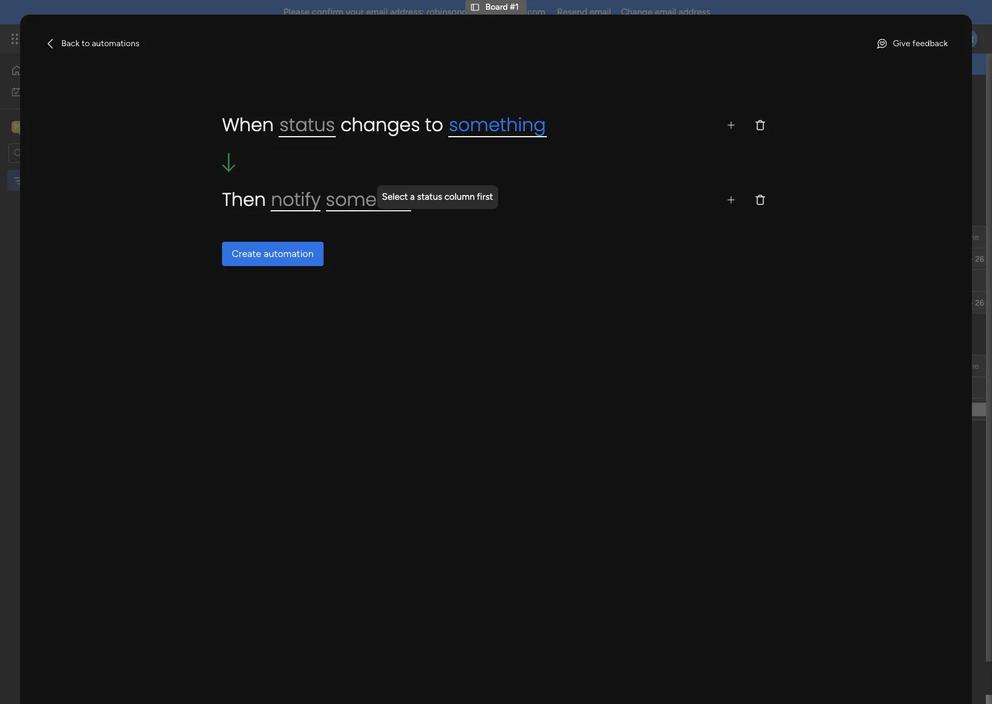 Task type: vqa. For each thing, say whether or not it's contained in the screenshot.
the bottommost "Project"
yes



Task type: locate. For each thing, give the bounding box(es) containing it.
option
[[0, 170, 155, 172]]

#1
[[510, 2, 519, 12]]

do
[[229, 206, 244, 221]]

email right "resend"
[[590, 7, 611, 18]]

project up automation
[[303, 232, 331, 242]]

workspace image
[[12, 120, 24, 134]]

where
[[473, 113, 497, 123]]

to right back
[[82, 38, 90, 49]]

0 vertical spatial to
[[82, 38, 90, 49]]

manage
[[186, 113, 216, 123]]

email
[[366, 7, 388, 18], [590, 7, 611, 18], [655, 7, 676, 18]]

your
[[346, 7, 364, 18], [499, 113, 516, 123]]

project for project
[[303, 232, 331, 242]]

work
[[98, 32, 120, 46]]

To-do field
[[206, 206, 247, 222]]

a
[[410, 192, 415, 203]]

resend email link
[[557, 7, 611, 18]]

automations
[[92, 38, 139, 49]]

assign
[[295, 113, 321, 123]]

changes
[[341, 112, 420, 138]]

of right track
[[463, 113, 471, 123]]

0 horizontal spatial to
[[82, 38, 90, 49]]

create
[[232, 248, 261, 260]]

email right change
[[655, 7, 676, 18]]

1 vertical spatial timeline field
[[944, 360, 982, 373]]

0 horizontal spatial email
[[366, 7, 388, 18]]

then
[[222, 187, 266, 213]]

1 horizontal spatial to
[[425, 112, 443, 138]]

0 horizontal spatial of
[[254, 113, 262, 123]]

1 vertical spatial your
[[499, 113, 516, 123]]

1 horizontal spatial email
[[590, 7, 611, 18]]

workspace selection element
[[12, 120, 102, 135]]

to
[[82, 38, 90, 49], [425, 112, 443, 138]]

1 horizontal spatial of
[[463, 113, 471, 123]]

new project
[[189, 167, 237, 178]]

then notify
[[222, 187, 321, 213]]

select
[[382, 192, 408, 203]]

table
[[262, 135, 282, 145]]

change email address
[[621, 7, 710, 18]]

select product image
[[11, 33, 23, 45]]

2 timeline field from the top
[[944, 360, 982, 373]]

project
[[209, 167, 237, 178], [303, 232, 331, 242], [230, 254, 257, 265]]

2 email from the left
[[590, 7, 611, 18]]

robinsongreg175@gmail.com
[[426, 7, 545, 18]]

project
[[518, 113, 545, 123]]

2 horizontal spatial email
[[655, 7, 676, 18]]

table button
[[253, 131, 291, 150]]

0 vertical spatial status
[[279, 112, 335, 138]]

1 horizontal spatial your
[[499, 113, 516, 123]]

please
[[283, 7, 310, 18]]

m
[[14, 121, 21, 132]]

to right and
[[425, 112, 443, 138]]

timeline
[[947, 232, 979, 242], [947, 361, 979, 371]]

1 vertical spatial status
[[417, 192, 442, 203]]

status
[[279, 112, 335, 138], [417, 192, 442, 203]]

2 vertical spatial project
[[230, 254, 257, 265]]

confirm
[[312, 7, 343, 18]]

and
[[405, 113, 419, 123]]

set
[[355, 113, 366, 123]]

main
[[28, 121, 49, 132]]

0 vertical spatial project
[[209, 167, 237, 178]]

board #1
[[485, 2, 519, 12]]

your right confirm
[[346, 7, 364, 18]]

project right new in the left of the page
[[209, 167, 237, 178]]

calendar
[[300, 135, 334, 145]]

1 vertical spatial timeline
[[947, 361, 979, 371]]

give
[[893, 38, 910, 49]]

project.
[[264, 113, 293, 123]]

notify
[[271, 187, 321, 213]]

resend
[[557, 7, 587, 18]]

1 timeline from the top
[[947, 232, 979, 242]]

address:
[[390, 7, 424, 18]]

your right where
[[499, 113, 516, 123]]

project left 3
[[230, 254, 257, 265]]

3 email from the left
[[655, 7, 676, 18]]

0 horizontal spatial your
[[346, 7, 364, 18]]

home image
[[11, 64, 23, 77]]

help image
[[915, 33, 928, 45]]

Search in workspace field
[[26, 146, 102, 160]]

of
[[254, 113, 262, 123], [463, 113, 471, 123]]

0 vertical spatial timeline
[[947, 232, 979, 242]]

to something
[[425, 112, 546, 138]]

back
[[61, 38, 79, 49]]

1 vertical spatial project
[[303, 232, 331, 242]]

type
[[234, 113, 252, 123]]

0 vertical spatial timeline field
[[944, 231, 982, 244]]

email for resend email
[[590, 7, 611, 18]]

of right type
[[254, 113, 262, 123]]

email for change email address
[[655, 7, 676, 18]]

email left address:
[[366, 7, 388, 18]]

list box
[[0, 168, 155, 355]]

1 horizontal spatial status
[[417, 192, 442, 203]]

Timeline field
[[944, 231, 982, 244], [944, 360, 982, 373]]



Task type: describe. For each thing, give the bounding box(es) containing it.
address
[[679, 7, 710, 18]]

your inside button
[[499, 113, 516, 123]]

when
[[222, 112, 274, 138]]

3
[[259, 254, 264, 265]]

2 of from the left
[[463, 113, 471, 123]]

calendar button
[[291, 131, 343, 150]]

workspace
[[52, 121, 100, 132]]

0 horizontal spatial status
[[279, 112, 335, 138]]

project 3
[[230, 254, 264, 265]]

change
[[621, 7, 653, 18]]

track
[[442, 113, 461, 123]]

timelines
[[368, 113, 403, 123]]

1 timeline field from the top
[[944, 231, 982, 244]]

give feedback button
[[871, 34, 953, 54]]

create automation button
[[222, 242, 323, 267]]

back to automations
[[61, 38, 139, 49]]

automation
[[264, 248, 314, 260]]

0 vertical spatial your
[[346, 7, 364, 18]]

to inside button
[[82, 38, 90, 49]]

give feedback link
[[871, 34, 953, 54]]

1 vertical spatial to
[[425, 112, 443, 138]]

select a status column first
[[382, 192, 493, 203]]

1 email from the left
[[366, 7, 388, 18]]

stands.
[[547, 113, 574, 123]]

back to automations button
[[39, 34, 144, 54]]

something
[[449, 112, 546, 138]]

any
[[219, 113, 232, 123]]

give feedback
[[893, 38, 948, 49]]

project inside new project button
[[209, 167, 237, 178]]

management
[[123, 32, 189, 46]]

manage any type of project. assign owners, set timelines and keep track of where your project stands. button
[[184, 111, 593, 126]]

my work image
[[11, 86, 22, 97]]

resend email
[[557, 7, 611, 18]]

someone
[[326, 187, 411, 213]]

new project button
[[184, 163, 241, 182]]

monday
[[54, 32, 96, 46]]

new
[[189, 167, 207, 178]]

owners,
[[323, 113, 352, 123]]

first
[[477, 192, 493, 203]]

keep
[[421, 113, 439, 123]]

change email address link
[[621, 7, 710, 18]]

main workspace
[[28, 121, 100, 132]]

greg robinson image
[[958, 29, 977, 49]]

to-
[[209, 206, 229, 221]]

search everything image
[[889, 33, 901, 45]]

2 timeline from the top
[[947, 361, 979, 371]]

please confirm your email address: robinsongreg175@gmail.com
[[283, 7, 545, 18]]

manage any type of project. assign owners, set timelines and keep track of where your project stands.
[[186, 113, 574, 123]]

1 of from the left
[[254, 113, 262, 123]]

project for project 3
[[230, 254, 257, 265]]

to-do
[[209, 206, 244, 221]]

column
[[444, 192, 475, 203]]

board
[[485, 2, 508, 12]]

monday work management
[[54, 32, 189, 46]]

when status changes
[[222, 112, 420, 138]]

feedback
[[912, 38, 948, 49]]

create automation
[[232, 248, 314, 260]]



